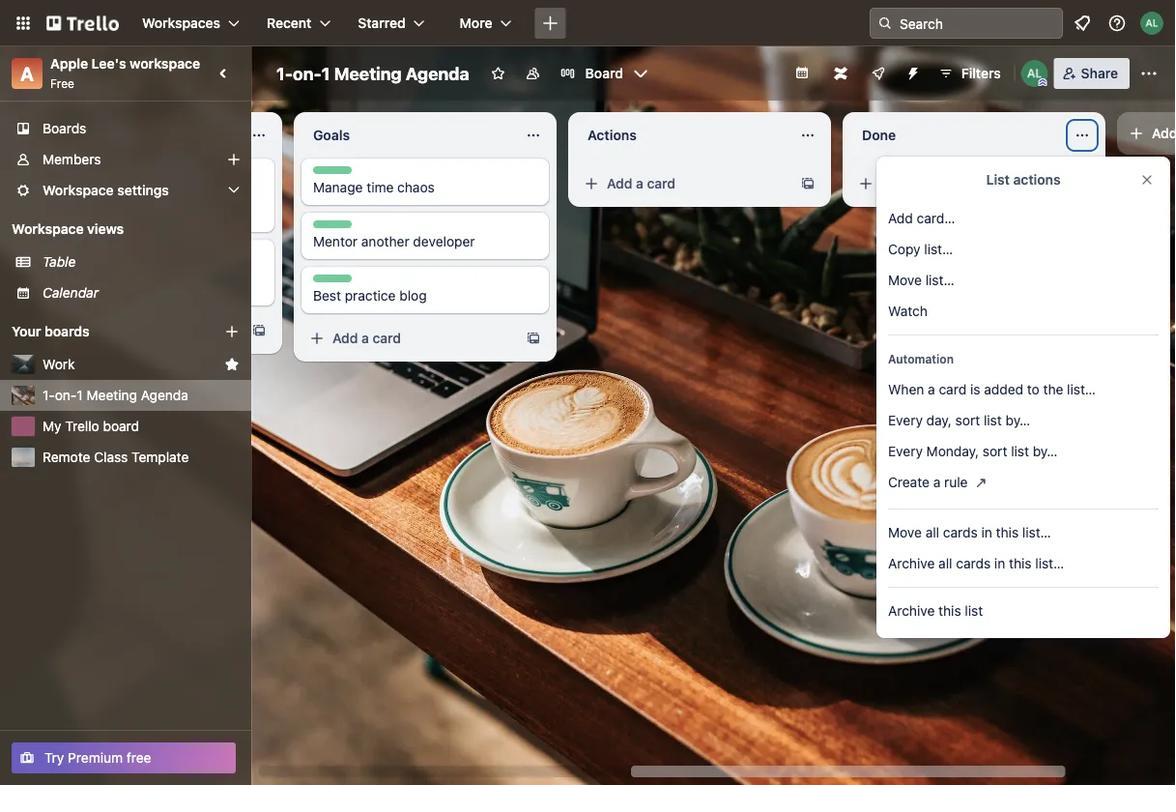 Task type: vqa. For each thing, say whether or not it's contained in the screenshot.
FORMATTING
no



Task type: describe. For each thing, give the bounding box(es) containing it.
agenda inside board name text box
[[406, 63, 470, 84]]

board
[[586, 65, 624, 81]]

share button
[[1055, 58, 1130, 89]]

every for every day, sort list by…
[[889, 412, 923, 428]]

on- inside board name text box
[[293, 63, 322, 84]]

1 vertical spatial 1-on-1 meeting agenda
[[43, 387, 188, 403]]

members link
[[0, 144, 251, 175]]

mentor
[[313, 234, 358, 250]]

add card… link
[[877, 203, 1171, 234]]

remote
[[43, 449, 90, 465]]

archive this list link
[[877, 596, 1171, 627]]

is
[[971, 382, 981, 397]]

program
[[121, 179, 174, 195]]

free
[[50, 76, 74, 90]]

card inside when a card is added to the list… link
[[940, 382, 967, 397]]

goal for best
[[313, 276, 339, 289]]

try premium free button
[[12, 743, 236, 774]]

blog
[[400, 288, 427, 304]]

try
[[44, 750, 64, 766]]

card up card…
[[922, 176, 951, 191]]

premium
[[68, 750, 123, 766]]

watch
[[889, 303, 928, 319]]

0 notifications image
[[1072, 12, 1095, 35]]

a up add card…
[[911, 176, 919, 191]]

a right when
[[929, 382, 936, 397]]

create from template… image
[[801, 176, 816, 191]]

list… right to
[[1068, 382, 1097, 397]]

developer
[[413, 234, 475, 250]]

create a rule
[[889, 474, 969, 490]]

star or unstar board image
[[491, 66, 506, 81]]

0 horizontal spatial create from template… image
[[251, 323, 267, 338]]

1- inside board name text box
[[277, 63, 293, 84]]

copy list…
[[889, 241, 954, 257]]

Goals text field
[[302, 120, 514, 151]]

goal best practice blog
[[313, 276, 427, 304]]

template
[[132, 449, 189, 465]]

in for move all cards in this list…
[[982, 525, 993, 541]]

mentor another developer link
[[313, 232, 538, 251]]

can you please give feedback on the report? link
[[39, 259, 263, 298]]

1 horizontal spatial create from template… image
[[526, 331, 542, 346]]

workspace settings
[[43, 182, 169, 198]]

board
[[103, 418, 139, 434]]

practice
[[345, 288, 396, 304]]

workspace views
[[12, 221, 124, 237]]

board button
[[553, 58, 657, 89]]

color: green, title: "goal" element for manage
[[313, 166, 352, 181]]

my trello board link
[[43, 417, 240, 436]]

on
[[229, 261, 244, 277]]

switch to… image
[[14, 14, 33, 33]]

color: green, title: "goal" element for best
[[313, 275, 352, 289]]

goal for manage
[[313, 167, 339, 181]]

apple
[[50, 56, 88, 72]]

add a card button for goals
[[302, 323, 518, 354]]

workspace for workspace views
[[12, 221, 84, 237]]

workspace navigation collapse icon image
[[211, 60, 238, 87]]

automation
[[889, 352, 954, 366]]

rule
[[945, 474, 969, 490]]

open information menu image
[[1108, 14, 1128, 33]]

a down practice
[[362, 330, 369, 346]]

this member is an admin of this board. image
[[1039, 78, 1048, 87]]

card…
[[917, 210, 956, 226]]

add board image
[[224, 324, 240, 339]]

primary element
[[0, 0, 1176, 46]]

starred button
[[346, 8, 437, 39]]

to
[[1028, 382, 1040, 397]]

copy
[[889, 241, 921, 257]]

move all cards in this list…
[[889, 525, 1052, 541]]

goals
[[313, 127, 350, 143]]

can you please give feedback on the report?
[[39, 261, 244, 296]]

2 vertical spatial this
[[939, 603, 962, 619]]

1- inside 1-on-1 meeting agenda link
[[43, 387, 55, 403]]

by… for every day, sort list by…
[[1006, 412, 1031, 428]]

trello
[[65, 418, 99, 434]]

in for archive all cards in this list…
[[995, 556, 1006, 572]]

workspace visible image
[[526, 66, 541, 81]]

add up copy
[[889, 210, 914, 226]]

remote class template link
[[43, 448, 240, 467]]

add for goals's add a card button
[[333, 330, 358, 346]]

another
[[362, 234, 410, 250]]

back to home image
[[46, 8, 119, 39]]

my trello board
[[43, 418, 139, 434]]

workspaces button
[[131, 8, 251, 39]]

starred icon image
[[224, 357, 240, 372]]

remote class template
[[43, 449, 189, 465]]

move all cards in this list… link
[[877, 517, 1171, 548]]

every monday, sort list by… link
[[877, 436, 1171, 467]]

goal manage time chaos
[[313, 167, 435, 195]]

list actions
[[987, 172, 1061, 188]]

create a rule link
[[877, 467, 1171, 501]]

apple lee's workspace link
[[50, 56, 200, 72]]

apple lee (applelee29) image
[[1022, 60, 1049, 87]]

cards for archive
[[957, 556, 991, 572]]

my
[[43, 418, 61, 434]]

you
[[67, 261, 90, 277]]

boards link
[[0, 113, 251, 144]]

calendar
[[43, 285, 99, 301]]

1-on-1 meeting agenda link
[[43, 386, 240, 405]]

apple lee (applelee29) image
[[1141, 12, 1164, 35]]

done
[[863, 127, 897, 143]]

archive for archive all cards in this list…
[[889, 556, 935, 572]]

boards
[[43, 120, 86, 136]]

sort for monday,
[[983, 443, 1008, 459]]

goal for mentor
[[313, 221, 339, 235]]

settings
[[117, 182, 169, 198]]

try premium free
[[44, 750, 151, 766]]

add button
[[1118, 112, 1176, 155]]

added
[[985, 382, 1024, 397]]

calendar link
[[43, 283, 240, 303]]

free
[[127, 750, 151, 766]]

every for every monday, sort list by…
[[889, 443, 923, 459]]

by… for every monday, sort list by…
[[1034, 443, 1058, 459]]

2 horizontal spatial add a card
[[882, 176, 951, 191]]

give
[[138, 261, 164, 277]]



Task type: locate. For each thing, give the bounding box(es) containing it.
on- inside 1-on-1 meeting agenda link
[[55, 387, 77, 403]]

this down move all cards in this list… "link"
[[1010, 556, 1032, 572]]

1 color: green, title: "goal" element from the top
[[313, 166, 352, 181]]

on- down work
[[55, 387, 77, 403]]

when
[[889, 382, 925, 397]]

1 vertical spatial 1
[[77, 387, 83, 403]]

move inside "link"
[[889, 525, 923, 541]]

meeting
[[334, 63, 402, 84], [87, 387, 137, 403]]

0 horizontal spatial meeting
[[87, 387, 137, 403]]

chaos
[[398, 179, 435, 195]]

1 every from the top
[[889, 412, 923, 428]]

1-on-1 meeting agenda inside board name text box
[[277, 63, 470, 84]]

0 horizontal spatial in
[[982, 525, 993, 541]]

share
[[1082, 65, 1119, 81]]

automation image
[[898, 58, 925, 85]]

0 vertical spatial in
[[982, 525, 993, 541]]

the inside the can you please give feedback on the report?
[[39, 280, 59, 296]]

0 horizontal spatial 1-
[[43, 387, 55, 403]]

1 vertical spatial agenda
[[141, 387, 188, 403]]

create board or workspace image
[[541, 14, 560, 33]]

list
[[987, 172, 1011, 188]]

1 vertical spatial in
[[995, 556, 1006, 572]]

on-
[[293, 63, 322, 84], [55, 387, 77, 403]]

archive down archive all cards in this list…
[[889, 603, 935, 619]]

monday,
[[927, 443, 980, 459]]

0 horizontal spatial add a card button
[[302, 323, 518, 354]]

in down move all cards in this list… "link"
[[995, 556, 1006, 572]]

1 horizontal spatial 1
[[322, 63, 330, 84]]

1 vertical spatial color: green, title: "goal" element
[[313, 220, 352, 235]]

2 vertical spatial color: green, title: "goal" element
[[313, 275, 352, 289]]

meeting down starred
[[334, 63, 402, 84]]

1 vertical spatial meeting
[[87, 387, 137, 403]]

2 vertical spatial list
[[966, 603, 984, 619]]

in up archive all cards in this list…
[[982, 525, 993, 541]]

time
[[367, 179, 394, 195]]

list… up archive all cards in this list… link
[[1023, 525, 1052, 541]]

workspaces
[[142, 15, 221, 31]]

every up create
[[889, 443, 923, 459]]

1 vertical spatial this
[[1010, 556, 1032, 572]]

2 horizontal spatial add a card button
[[851, 168, 1068, 199]]

by… down every day, sort list by… link
[[1034, 443, 1058, 459]]

card down practice
[[373, 330, 401, 346]]

your boards with 4 items element
[[12, 320, 195, 343]]

goal down manage at the top of page
[[313, 221, 339, 235]]

0 vertical spatial on-
[[293, 63, 322, 84]]

a
[[20, 62, 34, 85]]

starred
[[358, 15, 406, 31]]

table
[[43, 254, 76, 270]]

1 vertical spatial sort
[[983, 443, 1008, 459]]

0 horizontal spatial on-
[[55, 387, 77, 403]]

list down archive all cards in this list…
[[966, 603, 984, 619]]

1 horizontal spatial the
[[1044, 382, 1064, 397]]

3 color: green, title: "goal" element from the top
[[313, 275, 352, 289]]

create
[[889, 474, 930, 490]]

add a card button down actions 'text field'
[[576, 168, 793, 199]]

apple lee's workspace free
[[50, 56, 200, 90]]

0 horizontal spatial agenda
[[141, 387, 188, 403]]

0 horizontal spatial sort
[[956, 412, 981, 428]]

list
[[984, 412, 1003, 428], [1012, 443, 1030, 459], [966, 603, 984, 619]]

sort right day,
[[956, 412, 981, 428]]

archive
[[889, 556, 935, 572], [889, 603, 935, 619]]

agenda
[[406, 63, 470, 84], [141, 387, 188, 403]]

every day, sort list by…
[[889, 412, 1031, 428]]

1 vertical spatial 1-
[[43, 387, 55, 403]]

workspace for workspace settings
[[43, 182, 114, 198]]

list for every monday, sort list by…
[[1012, 443, 1030, 459]]

this for move all cards in this list…
[[997, 525, 1019, 541]]

this down archive all cards in this list…
[[939, 603, 962, 619]]

0 vertical spatial 1
[[322, 63, 330, 84]]

0 vertical spatial the
[[39, 280, 59, 296]]

1 vertical spatial list
[[1012, 443, 1030, 459]]

0 vertical spatial every
[[889, 412, 923, 428]]

filters
[[962, 65, 1002, 81]]

add
[[1153, 125, 1176, 141], [607, 176, 633, 191], [882, 176, 908, 191], [889, 210, 914, 226], [333, 330, 358, 346]]

the right to
[[1044, 382, 1064, 397]]

card down actions 'text field'
[[647, 176, 676, 191]]

0 vertical spatial color: green, title: "goal" element
[[313, 166, 352, 181]]

1-on-1 meeting agenda up "board"
[[43, 387, 188, 403]]

goal inside goal manage time chaos
[[313, 167, 339, 181]]

Board name text field
[[267, 58, 479, 89]]

archive all cards in this list… link
[[877, 548, 1171, 579]]

calendar power-up image
[[795, 65, 810, 80]]

color: green, title: "goal" element down manage at the top of page
[[313, 220, 352, 235]]

this up archive all cards in this list… link
[[997, 525, 1019, 541]]

0 vertical spatial sort
[[956, 412, 981, 428]]

when a card is added to the list… link
[[877, 374, 1171, 405]]

card left "is"
[[940, 382, 967, 397]]

copy list… link
[[877, 234, 1171, 265]]

1 horizontal spatial 1-
[[277, 63, 293, 84]]

0 vertical spatial all
[[926, 525, 940, 541]]

list down when a card is added to the list…
[[984, 412, 1003, 428]]

meeting inside board name text box
[[334, 63, 402, 84]]

1 archive from the top
[[889, 556, 935, 572]]

1-
[[277, 63, 293, 84], [43, 387, 55, 403]]

can
[[39, 261, 63, 277]]

1 horizontal spatial on-
[[293, 63, 322, 84]]

move list…
[[889, 272, 955, 288]]

your
[[12, 323, 41, 339]]

list… inside 'link'
[[925, 241, 954, 257]]

goal inside goal mentor another developer
[[313, 221, 339, 235]]

1 horizontal spatial add a card
[[607, 176, 676, 191]]

1 vertical spatial by…
[[1034, 443, 1058, 459]]

archive up archive this list
[[889, 556, 935, 572]]

1 vertical spatial cards
[[957, 556, 991, 572]]

training
[[70, 179, 117, 195]]

3 goal from the top
[[313, 276, 339, 289]]

all down move all cards in this list…
[[939, 556, 953, 572]]

cards inside "link"
[[944, 525, 978, 541]]

list… down card…
[[925, 241, 954, 257]]

move list… link
[[877, 265, 1171, 296]]

1 up trello
[[77, 387, 83, 403]]

cards down move all cards in this list…
[[957, 556, 991, 572]]

0 vertical spatial list
[[984, 412, 1003, 428]]

move down copy
[[889, 272, 923, 288]]

1 vertical spatial move
[[889, 525, 923, 541]]

add down show menu icon
[[1153, 125, 1176, 141]]

add a card button for actions
[[576, 168, 793, 199]]

1 horizontal spatial in
[[995, 556, 1006, 572]]

report?
[[63, 280, 108, 296]]

meeting up "board"
[[87, 387, 137, 403]]

a left rule
[[934, 474, 941, 490]]

in inside "link"
[[982, 525, 993, 541]]

add down best
[[333, 330, 358, 346]]

1-on-1 meeting agenda down starred
[[277, 63, 470, 84]]

new training program link
[[39, 178, 263, 197]]

add a card button up card…
[[851, 168, 1068, 199]]

list for every day, sort list by…
[[984, 412, 1003, 428]]

0 vertical spatial this
[[997, 525, 1019, 541]]

1 vertical spatial all
[[939, 556, 953, 572]]

the for report?
[[39, 280, 59, 296]]

0 vertical spatial 1-on-1 meeting agenda
[[277, 63, 470, 84]]

add card…
[[889, 210, 956, 226]]

0 vertical spatial archive
[[889, 556, 935, 572]]

2 goal from the top
[[313, 221, 339, 235]]

1
[[322, 63, 330, 84], [77, 387, 83, 403]]

Actions text field
[[576, 120, 789, 151]]

the down the can on the top left
[[39, 280, 59, 296]]

goal down goals
[[313, 167, 339, 181]]

move for move all cards in this list…
[[889, 525, 923, 541]]

confluence icon image
[[834, 67, 848, 80]]

1 vertical spatial archive
[[889, 603, 935, 619]]

actions
[[1014, 172, 1061, 188]]

1 horizontal spatial add a card button
[[576, 168, 793, 199]]

members
[[43, 151, 101, 167]]

lee's
[[92, 56, 126, 72]]

move down create
[[889, 525, 923, 541]]

1- down recent
[[277, 63, 293, 84]]

filters button
[[933, 58, 1007, 89]]

0 vertical spatial cards
[[944, 525, 978, 541]]

watch link
[[877, 296, 1171, 327]]

add for the rightmost add a card button
[[882, 176, 908, 191]]

this
[[997, 525, 1019, 541], [1010, 556, 1032, 572], [939, 603, 962, 619]]

1 horizontal spatial sort
[[983, 443, 1008, 459]]

1 move from the top
[[889, 272, 923, 288]]

add up add card…
[[882, 176, 908, 191]]

0 horizontal spatial the
[[39, 280, 59, 296]]

cards
[[944, 525, 978, 541], [957, 556, 991, 572]]

1 goal from the top
[[313, 167, 339, 181]]

cards up archive all cards in this list…
[[944, 525, 978, 541]]

add a card button down blog
[[302, 323, 518, 354]]

recent
[[267, 15, 312, 31]]

new
[[39, 179, 67, 195]]

0 vertical spatial by…
[[1006, 412, 1031, 428]]

move for move list…
[[889, 272, 923, 288]]

list… down copy list…
[[926, 272, 955, 288]]

table link
[[43, 252, 240, 272]]

agenda up my trello board link
[[141, 387, 188, 403]]

0 vertical spatial workspace
[[43, 182, 114, 198]]

this inside "link"
[[997, 525, 1019, 541]]

list down every day, sort list by… link
[[1012, 443, 1030, 459]]

1 inside board name text box
[[322, 63, 330, 84]]

this for archive all cards in this list…
[[1010, 556, 1032, 572]]

goal mentor another developer
[[313, 221, 475, 250]]

1 vertical spatial workspace
[[12, 221, 84, 237]]

add for add a card button associated with actions
[[607, 176, 633, 191]]

0 vertical spatial move
[[889, 272, 923, 288]]

goal
[[313, 167, 339, 181], [313, 221, 339, 235], [313, 276, 339, 289]]

create from template… image
[[251, 323, 267, 338], [526, 331, 542, 346]]

search image
[[878, 15, 894, 31]]

sort down every day, sort list by… link
[[983, 443, 1008, 459]]

all for move
[[926, 525, 940, 541]]

on- down recent popup button on the top left of page
[[293, 63, 322, 84]]

workspace
[[130, 56, 200, 72]]

0 vertical spatial goal
[[313, 167, 339, 181]]

workspace inside popup button
[[43, 182, 114, 198]]

add a card for goals
[[333, 330, 401, 346]]

cards for move
[[944, 525, 978, 541]]

add a card for actions
[[607, 176, 676, 191]]

Done text field
[[851, 120, 1064, 151]]

1 vertical spatial every
[[889, 443, 923, 459]]

1 vertical spatial on-
[[55, 387, 77, 403]]

the for list…
[[1044, 382, 1064, 397]]

actions
[[588, 127, 637, 143]]

2 move from the top
[[889, 525, 923, 541]]

views
[[87, 221, 124, 237]]

every day, sort list by… link
[[877, 405, 1171, 436]]

class
[[94, 449, 128, 465]]

0 vertical spatial 1-
[[277, 63, 293, 84]]

day,
[[927, 412, 952, 428]]

2 vertical spatial goal
[[313, 276, 339, 289]]

all inside "link"
[[926, 525, 940, 541]]

2 every from the top
[[889, 443, 923, 459]]

sort for day,
[[956, 412, 981, 428]]

1 horizontal spatial agenda
[[406, 63, 470, 84]]

0 horizontal spatial 1
[[77, 387, 83, 403]]

please
[[93, 261, 134, 277]]

0 vertical spatial meeting
[[334, 63, 402, 84]]

best
[[313, 288, 341, 304]]

add a card down actions
[[607, 176, 676, 191]]

workspace up table
[[12, 221, 84, 237]]

archive all cards in this list…
[[889, 556, 1065, 572]]

boards
[[45, 323, 90, 339]]

color: green, title: "goal" element for mentor
[[313, 220, 352, 235]]

a down actions
[[636, 176, 644, 191]]

your boards
[[12, 323, 90, 339]]

list… inside "link"
[[1023, 525, 1052, 541]]

list… down move all cards in this list… "link"
[[1036, 556, 1065, 572]]

all down create a rule
[[926, 525, 940, 541]]

all for archive
[[939, 556, 953, 572]]

0 horizontal spatial add a card
[[333, 330, 401, 346]]

by… down when a card is added to the list… link
[[1006, 412, 1031, 428]]

list…
[[925, 241, 954, 257], [926, 272, 955, 288], [1068, 382, 1097, 397], [1023, 525, 1052, 541], [1036, 556, 1065, 572]]

goal inside goal best practice blog
[[313, 276, 339, 289]]

every down when
[[889, 412, 923, 428]]

2 archive from the top
[[889, 603, 935, 619]]

goal down mentor on the left top of page
[[313, 276, 339, 289]]

add down actions
[[607, 176, 633, 191]]

agenda left star or unstar board image
[[406, 63, 470, 84]]

archive this list
[[889, 603, 984, 619]]

color: green, title: "goal" element down goals
[[313, 166, 352, 181]]

1- up the my
[[43, 387, 55, 403]]

Search field
[[894, 9, 1063, 38]]

1 down recent popup button on the top left of page
[[322, 63, 330, 84]]

1 horizontal spatial 1-on-1 meeting agenda
[[277, 63, 470, 84]]

new training program
[[39, 179, 174, 195]]

feedback
[[167, 261, 225, 277]]

0 horizontal spatial 1-on-1 meeting agenda
[[43, 387, 188, 403]]

workspace down members
[[43, 182, 114, 198]]

1 vertical spatial the
[[1044, 382, 1064, 397]]

add a card up add card…
[[882, 176, 951, 191]]

1-on-1 meeting agenda
[[277, 63, 470, 84], [43, 387, 188, 403]]

when a card is added to the list…
[[889, 382, 1097, 397]]

0 vertical spatial agenda
[[406, 63, 470, 84]]

work link
[[43, 355, 217, 374]]

color: green, title: "goal" element
[[313, 166, 352, 181], [313, 220, 352, 235], [313, 275, 352, 289]]

0 horizontal spatial by…
[[1006, 412, 1031, 428]]

1 vertical spatial goal
[[313, 221, 339, 235]]

1 horizontal spatial meeting
[[334, 63, 402, 84]]

manage time chaos link
[[313, 178, 538, 197]]

every monday, sort list by…
[[889, 443, 1058, 459]]

add a card down practice
[[333, 330, 401, 346]]

1 horizontal spatial by…
[[1034, 443, 1058, 459]]

archive for archive this list
[[889, 603, 935, 619]]

2 color: green, title: "goal" element from the top
[[313, 220, 352, 235]]

more button
[[448, 8, 524, 39]]

color: green, title: "goal" element down mentor on the left top of page
[[313, 275, 352, 289]]

show menu image
[[1140, 64, 1160, 83]]

the
[[39, 280, 59, 296], [1044, 382, 1064, 397]]

power ups image
[[871, 66, 887, 81]]

every
[[889, 412, 923, 428], [889, 443, 923, 459]]

workspace settings button
[[0, 175, 251, 206]]



